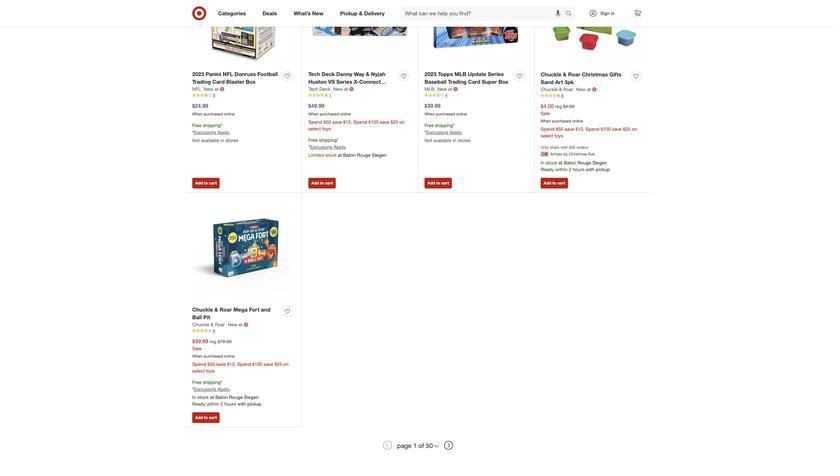 Task type: locate. For each thing, give the bounding box(es) containing it.
series up super
[[488, 71, 504, 78]]

and
[[261, 307, 270, 313]]

box
[[246, 78, 256, 85], [498, 78, 508, 85]]

0 horizontal spatial mlb
[[425, 86, 434, 92]]

1 available from the left
[[201, 137, 219, 143]]

0 horizontal spatial not
[[192, 137, 200, 143]]

0 vertical spatial christmas
[[582, 71, 608, 78]]

0 horizontal spatial trading
[[192, 78, 211, 85]]

at inside free shipping * * exclusions apply. in stock at  baton rouge siegen ready within 2 hours with pickup
[[210, 394, 214, 400]]

2 stores from the left
[[458, 137, 471, 143]]

when inside $24.99 when purchased online
[[192, 111, 203, 116]]

chuckle & roar link down pit
[[192, 321, 226, 328]]

2 not from the left
[[425, 137, 432, 143]]

orders
[[577, 145, 588, 150]]

rouge inside free shipping * * exclusions apply. in stock at  baton rouge siegen ready within 2 hours with pickup
[[229, 394, 243, 400]]

apply. inside free shipping * * exclusions apply. limited stock at  baton rouge siegen
[[334, 144, 346, 150]]

series down danny
[[336, 78, 352, 85]]

¬ down the "chuckle & roar christmas gifts sand art 3pk"
[[592, 86, 597, 93]]

nfl up $24.99
[[192, 86, 201, 92]]

$25 for and
[[275, 361, 282, 367]]

0 horizontal spatial within
[[207, 401, 219, 407]]

online down $4.99
[[572, 118, 583, 123]]

nfl up blaster
[[223, 71, 233, 78]]

2 vertical spatial $10,
[[227, 361, 236, 367]]

2023
[[192, 71, 204, 78], [425, 71, 436, 78]]

select inside $4.00 reg $4.99 sale when purchased online spend $50 save $10, spend $100 save $25 on select toys
[[541, 133, 553, 138]]

add to cart
[[195, 181, 217, 186], [311, 181, 333, 186], [428, 181, 449, 186], [544, 181, 565, 186], [195, 415, 217, 420]]

& inside the "chuckle & roar christmas gifts sand art 3pk"
[[563, 71, 567, 78]]

purchased inside $4.00 reg $4.99 sale when purchased online spend $50 save $10, spend $100 save $25 on select toys
[[552, 118, 571, 123]]

0 vertical spatial $39.99
[[425, 102, 441, 109]]

chuckle inside chuckle & roar mega fort and ball pit
[[192, 307, 213, 313]]

tech down huston
[[308, 86, 318, 92]]

chuckle
[[541, 71, 561, 78], [541, 86, 558, 92], [192, 307, 213, 313], [192, 322, 209, 327]]

0 horizontal spatial available
[[201, 137, 219, 143]]

0 horizontal spatial with
[[237, 401, 246, 407]]

1 vertical spatial $25
[[623, 126, 630, 132]]

baton inside the in stock at  baton rouge siegen ready within 2 hours with pickup
[[564, 160, 576, 166]]

add to cart button for series
[[308, 178, 336, 189]]

$25 inside $39.99 reg $79.99 sale when purchased online spend $50 save $10, spend $100 save $25 on select toys
[[275, 361, 282, 367]]

0 horizontal spatial nfl
[[192, 86, 201, 92]]

deck inside tech deck danny way & nyjah huston vs series x-connect playset
[[322, 71, 335, 78]]

2 vertical spatial baton
[[215, 394, 228, 400]]

ready inside the in stock at  baton rouge siegen ready within 2 hours with pickup
[[541, 166, 554, 172]]

apply.
[[218, 129, 230, 135], [450, 129, 462, 135], [334, 144, 346, 150], [218, 386, 230, 392]]

2 2023 from the left
[[425, 71, 436, 78]]

1 horizontal spatial $50
[[324, 119, 331, 125]]

0 vertical spatial chuckle & roar new at ¬
[[541, 86, 597, 93]]

2 vertical spatial $100
[[252, 361, 262, 367]]

deck up vs
[[322, 71, 335, 78]]

trading
[[192, 78, 211, 85], [448, 78, 467, 85]]

0 horizontal spatial siegen
[[244, 394, 259, 400]]

online for $24.99
[[224, 111, 235, 116]]

toys up ships
[[555, 133, 563, 138]]

0 vertical spatial sale
[[541, 110, 550, 116]]

2 card from the left
[[468, 78, 480, 85]]

$25 inside $4.00 reg $4.99 sale when purchased online spend $50 save $10, spend $100 save $25 on select toys
[[623, 126, 630, 132]]

0 vertical spatial $10,
[[343, 119, 352, 125]]

select for chuckle & roar christmas gifts sand art 3pk
[[541, 133, 553, 138]]

stores
[[225, 137, 238, 143], [458, 137, 471, 143]]

toys for and
[[206, 368, 215, 374]]

what's new link
[[288, 6, 332, 21]]

1 vertical spatial on
[[632, 126, 637, 132]]

to
[[204, 181, 208, 186], [320, 181, 324, 186], [436, 181, 440, 186], [552, 181, 556, 186], [204, 415, 208, 420]]

1 horizontal spatial in
[[541, 160, 545, 166]]

tech inside tech deck danny way & nyjah huston vs series x-connect playset
[[308, 71, 320, 78]]

purchased inside $39.99 reg $79.99 sale when purchased online spend $50 save $10, spend $100 save $25 on select toys
[[204, 354, 223, 359]]

2 horizontal spatial $100
[[601, 126, 611, 132]]

in down $24.99 when purchased online
[[220, 137, 224, 143]]

1 vertical spatial mlb
[[425, 86, 434, 92]]

online down $79.99
[[224, 354, 235, 359]]

reg down 8
[[210, 339, 216, 344]]

stores for $39.99
[[458, 137, 471, 143]]

select
[[308, 126, 321, 131], [541, 133, 553, 138], [192, 368, 205, 374]]

1 vertical spatial series
[[336, 78, 352, 85]]

2 horizontal spatial baton
[[564, 160, 576, 166]]

$39.99 inside $39.99 when purchased online
[[425, 102, 441, 109]]

available down $24.99 when purchased online
[[201, 137, 219, 143]]

box inside 2023 topps mlb update series baseball trading card super box
[[498, 78, 508, 85]]

within inside the in stock at  baton rouge siegen ready within 2 hours with pickup
[[555, 166, 568, 172]]

1 vertical spatial chuckle & roar new at ¬
[[192, 321, 248, 328]]

free for tech deck danny way & nyjah huston vs series x-connect playset
[[308, 137, 318, 143]]

toys down $49.99
[[322, 126, 331, 131]]

new up 9
[[204, 86, 213, 92]]

tech
[[308, 71, 320, 78], [308, 86, 318, 92]]

purchased inside $39.99 when purchased online
[[436, 111, 455, 116]]

1 horizontal spatial not
[[425, 137, 432, 143]]

on inside $4.00 reg $4.99 sale when purchased online spend $50 save $10, spend $100 save $25 on select toys
[[632, 126, 637, 132]]

chuckle & roar link for pit
[[192, 321, 226, 328]]

exclusions apply. button for series
[[310, 144, 346, 150]]

at inside tech deck new at ¬
[[344, 86, 348, 92]]

free shipping * * exclusions apply. not available in stores down $24.99 when purchased online
[[192, 122, 238, 143]]

eve
[[588, 152, 595, 157]]

1 horizontal spatial 2
[[569, 166, 571, 172]]

0 vertical spatial hours
[[573, 166, 585, 172]]

deals link
[[257, 6, 285, 21]]

page
[[397, 442, 412, 449]]

shipping
[[203, 122, 221, 128], [435, 122, 453, 128], [319, 137, 337, 143], [203, 379, 221, 385]]

select inside $39.99 reg $79.99 sale when purchased online spend $50 save $10, spend $100 save $25 on select toys
[[192, 368, 205, 374]]

2 horizontal spatial siegen
[[593, 160, 607, 166]]

online inside $39.99 when purchased online
[[456, 111, 467, 116]]

free shipping * * exclusions apply. not available in stores down $39.99 when purchased online at top right
[[425, 122, 471, 143]]

mlb down baseball
[[425, 86, 434, 92]]

1 card from the left
[[212, 78, 225, 85]]

chuckle & roar new at ¬
[[541, 86, 597, 93], [192, 321, 248, 328]]

deck down vs
[[319, 86, 330, 92]]

mlb inside 2023 topps mlb update series baseball trading card super box
[[455, 71, 466, 78]]

reg left $4.99
[[555, 103, 562, 109]]

$4.00
[[541, 103, 554, 110]]

huston
[[308, 78, 327, 85]]

0 vertical spatial $50
[[324, 119, 331, 125]]

when
[[192, 111, 203, 116], [308, 111, 319, 116], [425, 111, 435, 116], [541, 118, 551, 123], [192, 354, 203, 359]]

1 vertical spatial within
[[207, 401, 219, 407]]

$50 inside $4.00 reg $4.99 sale when purchased online spend $50 save $10, spend $100 save $25 on select toys
[[556, 126, 563, 132]]

0 vertical spatial siegen
[[372, 152, 386, 158]]

$100 inside $49.99 when purchased online spend $50 save $10, spend $100 save $25 on select toys
[[368, 119, 379, 125]]

1 horizontal spatial $25
[[391, 119, 398, 125]]

1 horizontal spatial $10,
[[343, 119, 352, 125]]

available
[[201, 137, 219, 143], [433, 137, 451, 143]]

card down "update" in the right top of the page
[[468, 78, 480, 85]]

christmas
[[582, 71, 608, 78], [569, 152, 587, 157]]

$10, inside $4.00 reg $4.99 sale when purchased online spend $50 save $10, spend $100 save $25 on select toys
[[575, 126, 584, 132]]

1 vertical spatial toys
[[555, 133, 563, 138]]

reg inside $4.00 reg $4.99 sale when purchased online spend $50 save $10, spend $100 save $25 on select toys
[[555, 103, 562, 109]]

1 horizontal spatial in
[[453, 137, 456, 143]]

0 vertical spatial rouge
[[357, 152, 371, 158]]

siegen inside free shipping * * exclusions apply. in stock at  baton rouge siegen ready within 2 hours with pickup
[[244, 394, 259, 400]]

2023 up nfl link
[[192, 71, 204, 78]]

on inside $39.99 reg $79.99 sale when purchased online spend $50 save $10, spend $100 save $25 on select toys
[[283, 361, 289, 367]]

2023 up baseball
[[425, 71, 436, 78]]

rouge inside free shipping * * exclusions apply. limited stock at  baton rouge siegen
[[357, 152, 371, 158]]

1 left of
[[413, 442, 417, 449]]

1 vertical spatial ready
[[192, 401, 206, 407]]

categories
[[218, 10, 246, 17]]

$49.99
[[308, 102, 324, 109]]

free shipping * * exclusions apply. not available in stores for $24.99
[[192, 122, 238, 143]]

by
[[564, 152, 568, 157]]

sale inside $39.99 reg $79.99 sale when purchased online spend $50 save $10, spend $100 save $25 on select toys
[[192, 346, 201, 351]]

pickup inside free shipping * * exclusions apply. in stock at  baton rouge siegen ready within 2 hours with pickup
[[247, 401, 261, 407]]

1 down tech deck new at ¬
[[329, 93, 331, 98]]

0 horizontal spatial 2023
[[192, 71, 204, 78]]

1 horizontal spatial mlb
[[455, 71, 466, 78]]

1 vertical spatial rouge
[[578, 160, 591, 166]]

box inside 2023 panini nfl donruss football trading card blaster box
[[246, 78, 256, 85]]

when inside $4.00 reg $4.99 sale when purchased online spend $50 save $10, spend $100 save $25 on select toys
[[541, 118, 551, 123]]

1 horizontal spatial hours
[[573, 166, 585, 172]]

toys up free shipping * * exclusions apply. in stock at  baton rouge siegen ready within 2 hours with pickup
[[206, 368, 215, 374]]

$39.99 reg $79.99 sale when purchased online spend $50 save $10, spend $100 save $25 on select toys
[[192, 338, 289, 374]]

$35
[[569, 145, 576, 150]]

sale down ball
[[192, 346, 201, 351]]

toys inside $39.99 reg $79.99 sale when purchased online spend $50 save $10, spend $100 save $25 on select toys
[[206, 368, 215, 374]]

toys
[[322, 126, 331, 131], [555, 133, 563, 138], [206, 368, 215, 374]]

in stock at  baton rouge siegen ready within 2 hours with pickup
[[541, 160, 610, 172]]

siegen for chuckle & roar mega fort and ball pit
[[244, 394, 259, 400]]

spend
[[308, 119, 322, 125], [353, 119, 367, 125], [541, 126, 555, 132], [586, 126, 599, 132], [192, 361, 206, 367], [237, 361, 251, 367]]

tech up huston
[[308, 71, 320, 78]]

baton inside free shipping * * exclusions apply. in stock at  baton rouge siegen ready within 2 hours with pickup
[[215, 394, 228, 400]]

sign in
[[600, 10, 615, 16]]

cart for series
[[325, 181, 333, 186]]

1 free shipping * * exclusions apply. not available in stores from the left
[[192, 122, 238, 143]]

baseball
[[425, 78, 446, 85]]

0 horizontal spatial rouge
[[229, 394, 243, 400]]

in right sign
[[611, 10, 615, 16]]

0 horizontal spatial toys
[[206, 368, 215, 374]]

2023 topps mlb update series baseball trading card super box link
[[425, 71, 512, 86]]

sign
[[600, 10, 610, 16]]

chuckle & roar link for 3pk
[[541, 86, 575, 93]]

tech deck danny way & nyjah huston vs series x-connect playset
[[308, 71, 385, 93]]

0 horizontal spatial ready
[[192, 401, 206, 407]]

1 vertical spatial hours
[[224, 401, 236, 407]]

purchased down $79.99
[[204, 354, 223, 359]]

$50 inside $39.99 reg $79.99 sale when purchased online spend $50 save $10, spend $100 save $25 on select toys
[[207, 361, 215, 367]]

$10, up orders
[[575, 126, 584, 132]]

exclusions for super
[[426, 129, 449, 135]]

trading inside 2023 panini nfl donruss football trading card blaster box
[[192, 78, 211, 85]]

0 vertical spatial $25
[[391, 119, 398, 125]]

chuckle & roar new at ¬ for 3pk
[[541, 86, 597, 93]]

series
[[488, 71, 504, 78], [336, 78, 352, 85]]

2 horizontal spatial toys
[[555, 133, 563, 138]]

online down 4 "link"
[[456, 111, 467, 116]]

christmas left gifts
[[582, 71, 608, 78]]

chuckle & roar new at ¬ up 8
[[192, 321, 248, 328]]

$39.99 inside $39.99 reg $79.99 sale when purchased online spend $50 save $10, spend $100 save $25 on select toys
[[192, 338, 208, 345]]

way
[[354, 71, 364, 78]]

0 vertical spatial toys
[[322, 126, 331, 131]]

$24.99 when purchased online
[[192, 102, 235, 116]]

$50 down $49.99
[[324, 119, 331, 125]]

nfl
[[223, 71, 233, 78], [192, 86, 201, 92]]

0 vertical spatial mlb
[[455, 71, 466, 78]]

roar up 3pk
[[568, 71, 580, 78]]

nfl new at ¬
[[192, 86, 224, 92]]

tech deck danny way & nyjah huston vs series x-connect playset link
[[308, 71, 396, 93]]

add for super
[[428, 181, 435, 186]]

0 horizontal spatial in
[[220, 137, 224, 143]]

$100 inside $39.99 reg $79.99 sale when purchased online spend $50 save $10, spend $100 save $25 on select toys
[[252, 361, 262, 367]]

1 horizontal spatial card
[[468, 78, 480, 85]]

0 horizontal spatial $25
[[275, 361, 282, 367]]

in for 2023 topps mlb update series baseball trading card super box
[[453, 137, 456, 143]]

& inside tech deck danny way & nyjah huston vs series x-connect playset
[[366, 71, 370, 78]]

page 1 of 50
[[397, 442, 433, 449]]

free for chuckle & roar mega fort and ball pit
[[192, 379, 202, 385]]

2 vertical spatial rouge
[[229, 394, 243, 400]]

1 horizontal spatial rouge
[[357, 152, 371, 158]]

in down $39.99 when purchased online at top right
[[453, 137, 456, 143]]

add to cart for series
[[311, 181, 333, 186]]

sale
[[541, 110, 550, 116], [192, 346, 201, 351]]

1 tech from the top
[[308, 71, 320, 78]]

exclusions inside free shipping * * exclusions apply. limited stock at  baton rouge siegen
[[310, 144, 332, 150]]

new inside the nfl new at ¬
[[204, 86, 213, 92]]

online down 1 link
[[340, 111, 351, 116]]

online inside $24.99 when purchased online
[[224, 111, 235, 116]]

new up 4
[[437, 86, 447, 92]]

with inside free shipping * * exclusions apply. in stock at  baton rouge siegen ready within 2 hours with pickup
[[237, 401, 246, 407]]

pickup & delivery link
[[334, 6, 393, 21]]

chuckle & roar mega fort and ball pit link
[[192, 306, 279, 321]]

on for chuckle & roar christmas gifts sand art 3pk
[[632, 126, 637, 132]]

$50 up free shipping * * exclusions apply. in stock at  baton rouge siegen ready within 2 hours with pickup
[[207, 361, 215, 367]]

online down 9 link
[[224, 111, 235, 116]]

1
[[329, 93, 331, 98], [413, 442, 417, 449]]

not
[[192, 137, 200, 143], [425, 137, 432, 143]]

1 horizontal spatial sale
[[541, 110, 550, 116]]

2023 topps mlb update series baseball trading card super box image
[[425, 0, 527, 67], [425, 0, 527, 67]]

0 vertical spatial chuckle & roar link
[[541, 86, 575, 93]]

1 horizontal spatial chuckle & roar link
[[541, 86, 575, 93]]

new
[[312, 10, 323, 17], [204, 86, 213, 92], [333, 86, 343, 92], [437, 86, 447, 92], [576, 86, 586, 92], [228, 322, 237, 327]]

$4.00 reg $4.99 sale when purchased online spend $50 save $10, spend $100 save $25 on select toys
[[541, 103, 637, 138]]

card inside 2023 panini nfl donruss football trading card blaster box
[[212, 78, 225, 85]]

1 vertical spatial $10,
[[575, 126, 584, 132]]

9 link
[[192, 92, 295, 98]]

christmas down orders
[[569, 152, 587, 157]]

blaster
[[226, 78, 244, 85]]

deck for new
[[319, 86, 330, 92]]

siegen inside free shipping * * exclusions apply. limited stock at  baton rouge siegen
[[372, 152, 386, 158]]

new inside tech deck new at ¬
[[333, 86, 343, 92]]

$25
[[391, 119, 398, 125], [623, 126, 630, 132], [275, 361, 282, 367]]

0 horizontal spatial 1
[[329, 93, 331, 98]]

shipping for box
[[203, 122, 221, 128]]

chuckle up pit
[[192, 307, 213, 313]]

to for series
[[320, 181, 324, 186]]

when inside $39.99 when purchased online
[[425, 111, 435, 116]]

chuckle down ball
[[192, 322, 209, 327]]

topps
[[438, 71, 453, 78]]

stock inside free shipping * * exclusions apply. in stock at  baton rouge siegen ready within 2 hours with pickup
[[197, 394, 209, 400]]

1 horizontal spatial $100
[[368, 119, 379, 125]]

sale down $4.00 at the top
[[541, 110, 550, 116]]

1 box from the left
[[246, 78, 256, 85]]

$39.99 down ball
[[192, 338, 208, 345]]

siegen inside the in stock at  baton rouge siegen ready within 2 hours with pickup
[[593, 160, 607, 166]]

1 vertical spatial 2
[[220, 401, 223, 407]]

chuckle down sand
[[541, 86, 558, 92]]

$100
[[368, 119, 379, 125], [601, 126, 611, 132], [252, 361, 262, 367]]

rouge for chuckle & roar mega fort and ball pit
[[229, 394, 243, 400]]

1 vertical spatial christmas
[[569, 152, 587, 157]]

tech for tech deck danny way & nyjah huston vs series x-connect playset
[[308, 71, 320, 78]]

box right super
[[498, 78, 508, 85]]

tech deck danny way & nyjah huston vs series x-connect playset image
[[308, 0, 411, 67], [308, 0, 411, 67]]

2 horizontal spatial stock
[[546, 160, 557, 166]]

add
[[195, 181, 203, 186], [311, 181, 319, 186], [428, 181, 435, 186], [544, 181, 551, 186], [195, 415, 203, 420]]

online inside $49.99 when purchased online spend $50 save $10, spend $100 save $25 on select toys
[[340, 111, 351, 116]]

within
[[555, 166, 568, 172], [207, 401, 219, 407]]

0 horizontal spatial $10,
[[227, 361, 236, 367]]

card down panini
[[212, 78, 225, 85]]

1 stores from the left
[[225, 137, 238, 143]]

2 inside the in stock at  baton rouge siegen ready within 2 hours with pickup
[[569, 166, 571, 172]]

stores for $24.99
[[225, 137, 238, 143]]

1 vertical spatial siegen
[[593, 160, 607, 166]]

add to cart for super
[[428, 181, 449, 186]]

trading down topps
[[448, 78, 467, 85]]

1 horizontal spatial trading
[[448, 78, 467, 85]]

$10, up free shipping * * exclusions apply. limited stock at  baton rouge siegen
[[343, 119, 352, 125]]

0 horizontal spatial card
[[212, 78, 225, 85]]

baton
[[343, 152, 356, 158], [564, 160, 576, 166], [215, 394, 228, 400]]

0 horizontal spatial $50
[[207, 361, 215, 367]]

2 horizontal spatial $25
[[623, 126, 630, 132]]

search button
[[563, 6, 579, 22]]

tech inside tech deck new at ¬
[[308, 86, 318, 92]]

chuckle & roar new at ¬ down 3pk
[[541, 86, 597, 93]]

online inside $4.00 reg $4.99 sale when purchased online spend $50 save $10, spend $100 save $25 on select toys
[[572, 118, 583, 123]]

1 horizontal spatial chuckle & roar new at ¬
[[541, 86, 597, 93]]

1 horizontal spatial nfl
[[223, 71, 233, 78]]

2 horizontal spatial on
[[632, 126, 637, 132]]

2 vertical spatial stock
[[197, 394, 209, 400]]

2 free shipping * * exclusions apply. not available in stores from the left
[[425, 122, 471, 143]]

2 vertical spatial toys
[[206, 368, 215, 374]]

1 horizontal spatial siegen
[[372, 152, 386, 158]]

purchased down $49.99
[[320, 111, 339, 116]]

0 horizontal spatial baton
[[215, 394, 228, 400]]

trading up nfl link
[[192, 78, 211, 85]]

$50 up ships
[[556, 126, 563, 132]]

2 box from the left
[[498, 78, 508, 85]]

sale for $4.00
[[541, 110, 550, 116]]

1 not from the left
[[192, 137, 200, 143]]

1 horizontal spatial box
[[498, 78, 508, 85]]

chuckle & roar christmas gifts sand art 3pk image
[[541, 0, 644, 67], [541, 0, 644, 67]]

roar left mega
[[220, 307, 232, 313]]

hours
[[573, 166, 585, 172], [224, 401, 236, 407]]

on inside $49.99 when purchased online spend $50 save $10, spend $100 save $25 on select toys
[[399, 119, 405, 125]]

on
[[399, 119, 405, 125], [632, 126, 637, 132], [283, 361, 289, 367]]

chuckle inside the "chuckle & roar christmas gifts sand art 3pk"
[[541, 71, 561, 78]]

$39.99 down mlb link
[[425, 102, 441, 109]]

1 vertical spatial nfl
[[192, 86, 201, 92]]

2023 panini nfl donruss football trading card blaster box image
[[192, 0, 295, 67], [192, 0, 295, 67]]

purchased down $4.99
[[552, 118, 571, 123]]

apply. for series
[[334, 144, 346, 150]]

when inside $49.99 when purchased online spend $50 save $10, spend $100 save $25 on select toys
[[308, 111, 319, 116]]

chuckle & roar link down art
[[541, 86, 575, 93]]

free shipping * * exclusions apply. not available in stores for $39.99
[[425, 122, 471, 143]]

1 vertical spatial select
[[541, 133, 553, 138]]

in
[[611, 10, 615, 16], [220, 137, 224, 143], [453, 137, 456, 143]]

$39.99 for chuckle & roar mega fort and ball pit
[[192, 338, 208, 345]]

¬ down 2023 topps mlb update series baseball trading card super box
[[453, 86, 458, 92]]

2 trading from the left
[[448, 78, 467, 85]]

within inside free shipping * * exclusions apply. in stock at  baton rouge siegen ready within 2 hours with pickup
[[207, 401, 219, 407]]

2
[[569, 166, 571, 172], [220, 401, 223, 407]]

free inside free shipping * * exclusions apply. limited stock at  baton rouge siegen
[[308, 137, 318, 143]]

nfl link
[[192, 86, 203, 92]]

$100 for chuckle & roar mega fort and ball pit
[[252, 361, 262, 367]]

ships
[[550, 145, 559, 150]]

free for 2023 panini nfl donruss football trading card blaster box
[[192, 122, 202, 128]]

in inside free shipping * * exclusions apply. in stock at  baton rouge siegen ready within 2 hours with pickup
[[192, 394, 196, 400]]

apply. for box
[[218, 129, 230, 135]]

2 tech from the top
[[308, 86, 318, 92]]

2 horizontal spatial $10,
[[575, 126, 584, 132]]

purchased for $49.99
[[320, 111, 339, 116]]

stock inside the in stock at  baton rouge siegen ready within 2 hours with pickup
[[546, 160, 557, 166]]

add for box
[[195, 181, 203, 186]]

1 horizontal spatial 2023
[[425, 71, 436, 78]]

purchased down 4
[[436, 111, 455, 116]]

1 vertical spatial tech
[[308, 86, 318, 92]]

1 horizontal spatial within
[[555, 166, 568, 172]]

0 horizontal spatial $100
[[252, 361, 262, 367]]

1 horizontal spatial with
[[561, 145, 568, 150]]

chuckle & roar christmas gifts sand art 3pk link
[[541, 71, 628, 86]]

0 vertical spatial deck
[[322, 71, 335, 78]]

exclusions apply. button for box
[[194, 129, 230, 136]]

0 vertical spatial within
[[555, 166, 568, 172]]

What can we help you find? suggestions appear below search field
[[401, 6, 567, 21]]

chuckle up sand
[[541, 71, 561, 78]]

chuckle & roar mega fort and ball pit image
[[192, 200, 295, 302], [192, 200, 295, 302]]

add to cart button
[[192, 178, 220, 189], [308, 178, 336, 189], [425, 178, 452, 189], [541, 178, 568, 189], [192, 413, 220, 423]]

&
[[359, 10, 363, 17], [366, 71, 370, 78], [563, 71, 567, 78], [559, 86, 562, 92], [214, 307, 218, 313], [211, 322, 214, 327]]

in for 2023 panini nfl donruss football trading card blaster box
[[220, 137, 224, 143]]

purchased down $24.99
[[204, 111, 223, 116]]

not for $24.99
[[192, 137, 200, 143]]

$50 for chuckle & roar mega fort and ball pit
[[207, 361, 215, 367]]

2 vertical spatial $50
[[207, 361, 215, 367]]

purchased inside $24.99 when purchased online
[[204, 111, 223, 116]]

mlb right topps
[[455, 71, 466, 78]]

2 available from the left
[[433, 137, 451, 143]]

$10, down $79.99
[[227, 361, 236, 367]]

0 vertical spatial tech
[[308, 71, 320, 78]]

apply. inside free shipping * * exclusions apply. in stock at  baton rouge siegen ready within 2 hours with pickup
[[218, 386, 230, 392]]

1 2023 from the left
[[192, 71, 204, 78]]

toys inside $4.00 reg $4.99 sale when purchased online spend $50 save $10, spend $100 save $25 on select toys
[[555, 133, 563, 138]]

of
[[419, 442, 424, 449]]

baton inside free shipping * * exclusions apply. limited stock at  baton rouge siegen
[[343, 152, 356, 158]]

0 vertical spatial stock
[[325, 152, 337, 158]]

toys for sand
[[555, 133, 563, 138]]

save
[[332, 119, 342, 125], [380, 119, 389, 125], [565, 126, 574, 132], [612, 126, 622, 132], [216, 361, 226, 367], [264, 361, 273, 367]]

rouge
[[357, 152, 371, 158], [578, 160, 591, 166], [229, 394, 243, 400]]

cart
[[209, 181, 217, 186], [325, 181, 333, 186], [441, 181, 449, 186], [557, 181, 565, 186], [209, 415, 217, 420]]

fort
[[249, 307, 259, 313]]

new down vs
[[333, 86, 343, 92]]

reg inside $39.99 reg $79.99 sale when purchased online spend $50 save $10, spend $100 save $25 on select toys
[[210, 339, 216, 344]]

roar down 3pk
[[563, 86, 573, 92]]

free inside free shipping * * exclusions apply. in stock at  baton rouge siegen ready within 2 hours with pickup
[[192, 379, 202, 385]]

rouge for tech deck danny way & nyjah huston vs series x-connect playset
[[357, 152, 371, 158]]

ready
[[541, 166, 554, 172], [192, 401, 206, 407]]

0 horizontal spatial chuckle & roar new at ¬
[[192, 321, 248, 328]]

shipping inside free shipping * * exclusions apply. limited stock at  baton rouge siegen
[[319, 137, 337, 143]]

0 vertical spatial reg
[[555, 103, 562, 109]]

siegen
[[372, 152, 386, 158], [593, 160, 607, 166], [244, 394, 259, 400]]

1 horizontal spatial toys
[[322, 126, 331, 131]]

vs
[[328, 78, 335, 85]]

baton for chuckle & roar mega fort and ball pit
[[215, 394, 228, 400]]

new down the "chuckle & roar christmas gifts sand art 3pk"
[[576, 86, 586, 92]]

series inside 2023 topps mlb update series baseball trading card super box
[[488, 71, 504, 78]]

& inside chuckle & roar mega fort and ball pit
[[214, 307, 218, 313]]

box down 'donruss'
[[246, 78, 256, 85]]

$10, inside $39.99 reg $79.99 sale when purchased online spend $50 save $10, spend $100 save $25 on select toys
[[227, 361, 236, 367]]

0 horizontal spatial select
[[192, 368, 205, 374]]

1 trading from the left
[[192, 78, 211, 85]]

1 vertical spatial with
[[586, 166, 595, 172]]

1 vertical spatial $100
[[601, 126, 611, 132]]

available down $39.99 when purchased online at top right
[[433, 137, 451, 143]]

available for $39.99
[[433, 137, 451, 143]]

$24.99
[[192, 102, 208, 109]]

2 vertical spatial $25
[[275, 361, 282, 367]]

mlb new at ¬
[[425, 86, 458, 92]]



Task type: vqa. For each thing, say whether or not it's contained in the screenshot.
the leftmost Rouge
yes



Task type: describe. For each thing, give the bounding box(es) containing it.
when for $39.99
[[425, 111, 435, 116]]

add to cart button for super
[[425, 178, 452, 189]]

baton for tech deck danny way & nyjah huston vs series x-connect playset
[[343, 152, 356, 158]]

9
[[213, 93, 215, 98]]

¬ down mega
[[244, 321, 248, 328]]

1 link
[[308, 92, 411, 98]]

search
[[563, 11, 579, 17]]

tech deck link
[[308, 86, 332, 92]]

sign in link
[[583, 6, 625, 21]]

sand
[[541, 79, 554, 85]]

8
[[213, 328, 215, 333]]

shipping inside free shipping * * exclusions apply. in stock at  baton rouge siegen ready within 2 hours with pickup
[[203, 379, 221, 385]]

update
[[468, 71, 486, 78]]

arrives by christmas eve
[[550, 152, 595, 157]]

gifts
[[609, 71, 621, 78]]

tech for tech deck new at ¬
[[308, 86, 318, 92]]

$50 for chuckle & roar christmas gifts sand art 3pk
[[556, 126, 563, 132]]

what's new
[[294, 10, 323, 17]]

card inside 2023 topps mlb update series baseball trading card super box
[[468, 78, 480, 85]]

exclusions apply. button for super
[[426, 129, 462, 136]]

danny
[[336, 71, 352, 78]]

reg for $39.99
[[210, 339, 216, 344]]

8 link
[[192, 328, 295, 334]]

2023 topps mlb update series baseball trading card super box
[[425, 71, 508, 85]]

$10, for chuckle & roar christmas gifts sand art 3pk
[[575, 126, 584, 132]]

hours inside the in stock at  baton rouge siegen ready within 2 hours with pickup
[[573, 166, 585, 172]]

arrives
[[550, 152, 562, 157]]

$39.99 for 2023 topps mlb update series baseball trading card super box
[[425, 102, 441, 109]]

$10, for chuckle & roar mega fort and ball pit
[[227, 361, 236, 367]]

$10, inside $49.99 when purchased online spend $50 save $10, spend $100 save $25 on select toys
[[343, 119, 352, 125]]

0 vertical spatial with
[[561, 145, 568, 150]]

exclusions for box
[[194, 129, 216, 135]]

siegen for tech deck danny way & nyjah huston vs series x-connect playset
[[372, 152, 386, 158]]

page 1 of 50 button
[[394, 438, 442, 453]]

$100 for chuckle & roar christmas gifts sand art 3pk
[[601, 126, 611, 132]]

roar inside the "chuckle & roar christmas gifts sand art 3pk"
[[568, 71, 580, 78]]

mlb inside the mlb new at ¬
[[425, 86, 434, 92]]

nfl inside 2023 panini nfl donruss football trading card blaster box
[[223, 71, 233, 78]]

roar inside chuckle & roar mega fort and ball pit
[[220, 307, 232, 313]]

shipping for series
[[319, 137, 337, 143]]

rouge inside the in stock at  baton rouge siegen ready within 2 hours with pickup
[[578, 160, 591, 166]]

chuckle & roar christmas gifts sand art 3pk
[[541, 71, 621, 85]]

add to cart button for box
[[192, 178, 220, 189]]

1 inside the page 1 of 50 dropdown button
[[413, 442, 417, 449]]

free for 2023 topps mlb update series baseball trading card super box
[[425, 122, 434, 128]]

2023 for 2023 topps mlb update series baseball trading card super box
[[425, 71, 436, 78]]

to for super
[[436, 181, 440, 186]]

x-
[[354, 78, 359, 85]]

$4.99
[[563, 103, 575, 109]]

toys inside $49.99 when purchased online spend $50 save $10, spend $100 save $25 on select toys
[[322, 126, 331, 131]]

purchased for $39.99
[[436, 111, 455, 116]]

at inside the mlb new at ¬
[[448, 86, 452, 92]]

free shipping * * exclusions apply. in stock at  baton rouge siegen ready within 2 hours with pickup
[[192, 379, 261, 407]]

$25 for sand
[[623, 126, 630, 132]]

pickup inside the in stock at  baton rouge siegen ready within 2 hours with pickup
[[596, 166, 610, 172]]

nyjah
[[371, 71, 385, 78]]

donruss
[[234, 71, 256, 78]]

6
[[561, 93, 564, 98]]

2 horizontal spatial in
[[611, 10, 615, 16]]

shipping for super
[[435, 122, 453, 128]]

4 link
[[425, 92, 527, 98]]

select inside $49.99 when purchased online spend $50 save $10, spend $100 save $25 on select toys
[[308, 126, 321, 131]]

playset
[[308, 86, 327, 93]]

add for series
[[311, 181, 319, 186]]

panini
[[206, 71, 221, 78]]

$25 inside $49.99 when purchased online spend $50 save $10, spend $100 save $25 on select toys
[[391, 119, 398, 125]]

6 link
[[541, 93, 644, 99]]

1 inside 1 link
[[329, 93, 331, 98]]

2 inside free shipping * * exclusions apply. in stock at  baton rouge siegen ready within 2 hours with pickup
[[220, 401, 223, 407]]

in inside the in stock at  baton rouge siegen ready within 2 hours with pickup
[[541, 160, 545, 166]]

at inside free shipping * * exclusions apply. limited stock at  baton rouge siegen
[[338, 152, 342, 158]]

art
[[555, 79, 563, 85]]

when inside $39.99 reg $79.99 sale when purchased online spend $50 save $10, spend $100 save $25 on select toys
[[192, 354, 203, 359]]

free shipping * * exclusions apply. limited stock at  baton rouge siegen
[[308, 137, 386, 158]]

new down chuckle & roar mega fort and ball pit
[[228, 322, 237, 327]]

on for chuckle & roar mega fort and ball pit
[[283, 361, 289, 367]]

what's
[[294, 10, 311, 17]]

$79.99
[[218, 339, 232, 344]]

add to cart for box
[[195, 181, 217, 186]]

trading inside 2023 topps mlb update series baseball trading card super box
[[448, 78, 467, 85]]

not for $39.99
[[425, 137, 432, 143]]

mlb link
[[425, 86, 436, 92]]

hours inside free shipping * * exclusions apply. in stock at  baton rouge siegen ready within 2 hours with pickup
[[224, 401, 236, 407]]

stock for tech deck danny way & nyjah huston vs series x-connect playset
[[325, 152, 337, 158]]

when for $24.99
[[192, 111, 203, 116]]

series inside tech deck danny way & nyjah huston vs series x-connect playset
[[336, 78, 352, 85]]

¬ down 2023 panini nfl donruss football trading card blaster box
[[220, 86, 224, 92]]

pickup
[[340, 10, 357, 17]]

50
[[426, 442, 433, 449]]

with inside the in stock at  baton rouge siegen ready within 2 hours with pickup
[[586, 166, 595, 172]]

super
[[482, 78, 497, 85]]

purchased for $24.99
[[204, 111, 223, 116]]

pit
[[203, 314, 210, 321]]

ready inside free shipping * * exclusions apply. in stock at  baton rouge siegen ready within 2 hours with pickup
[[192, 401, 206, 407]]

apply. for super
[[450, 129, 462, 135]]

roar up 8
[[215, 322, 225, 327]]

christmas inside the "chuckle & roar christmas gifts sand art 3pk"
[[582, 71, 608, 78]]

$49.99 when purchased online spend $50 save $10, spend $100 save $25 on select toys
[[308, 102, 405, 131]]

exclusions inside free shipping * * exclusions apply. in stock at  baton rouge siegen ready within 2 hours with pickup
[[194, 386, 216, 392]]

chuckle & roar mega fort and ball pit
[[192, 307, 270, 321]]

seasonal shipping icon image
[[541, 150, 549, 158]]

4
[[445, 93, 447, 98]]

at inside the in stock at  baton rouge siegen ready within 2 hours with pickup
[[559, 160, 563, 166]]

chuckle & roar new at ¬ for pit
[[192, 321, 248, 328]]

football
[[257, 71, 278, 78]]

nfl inside the nfl new at ¬
[[192, 86, 201, 92]]

¬ down danny
[[349, 86, 354, 92]]

online for $39.99
[[456, 111, 467, 116]]

cart for box
[[209, 181, 217, 186]]

online for $49.99
[[340, 111, 351, 116]]

deals
[[263, 10, 277, 17]]

deck for danny
[[322, 71, 335, 78]]

ball
[[192, 314, 202, 321]]

pickup & delivery
[[340, 10, 385, 17]]

when for $49.99
[[308, 111, 319, 116]]

exclusions for series
[[310, 144, 332, 150]]

cart for super
[[441, 181, 449, 186]]

sale for $39.99
[[192, 346, 201, 351]]

only ships with $35 orders
[[541, 145, 588, 150]]

available for $24.99
[[201, 137, 219, 143]]

new right what's
[[312, 10, 323, 17]]

$50 inside $49.99 when purchased online spend $50 save $10, spend $100 save $25 on select toys
[[324, 119, 331, 125]]

2023 panini nfl donruss football trading card blaster box link
[[192, 71, 279, 86]]

3pk
[[565, 79, 574, 85]]

delivery
[[364, 10, 385, 17]]

categories link
[[212, 6, 254, 21]]

connect
[[359, 78, 381, 85]]

select for chuckle & roar mega fort and ball pit
[[192, 368, 205, 374]]

reg for $4.00
[[555, 103, 562, 109]]

mega
[[233, 307, 248, 313]]

at inside the nfl new at ¬
[[215, 86, 219, 92]]

2023 for 2023 panini nfl donruss football trading card blaster box
[[192, 71, 204, 78]]

2023 panini nfl donruss football trading card blaster box
[[192, 71, 278, 85]]

only
[[541, 145, 549, 150]]

stock for chuckle & roar mega fort and ball pit
[[197, 394, 209, 400]]

online inside $39.99 reg $79.99 sale when purchased online spend $50 save $10, spend $100 save $25 on select toys
[[224, 354, 235, 359]]

$39.99 when purchased online
[[425, 102, 467, 116]]

tech deck new at ¬
[[308, 86, 354, 92]]

limited
[[308, 152, 324, 158]]

to for box
[[204, 181, 208, 186]]

new inside the mlb new at ¬
[[437, 86, 447, 92]]



